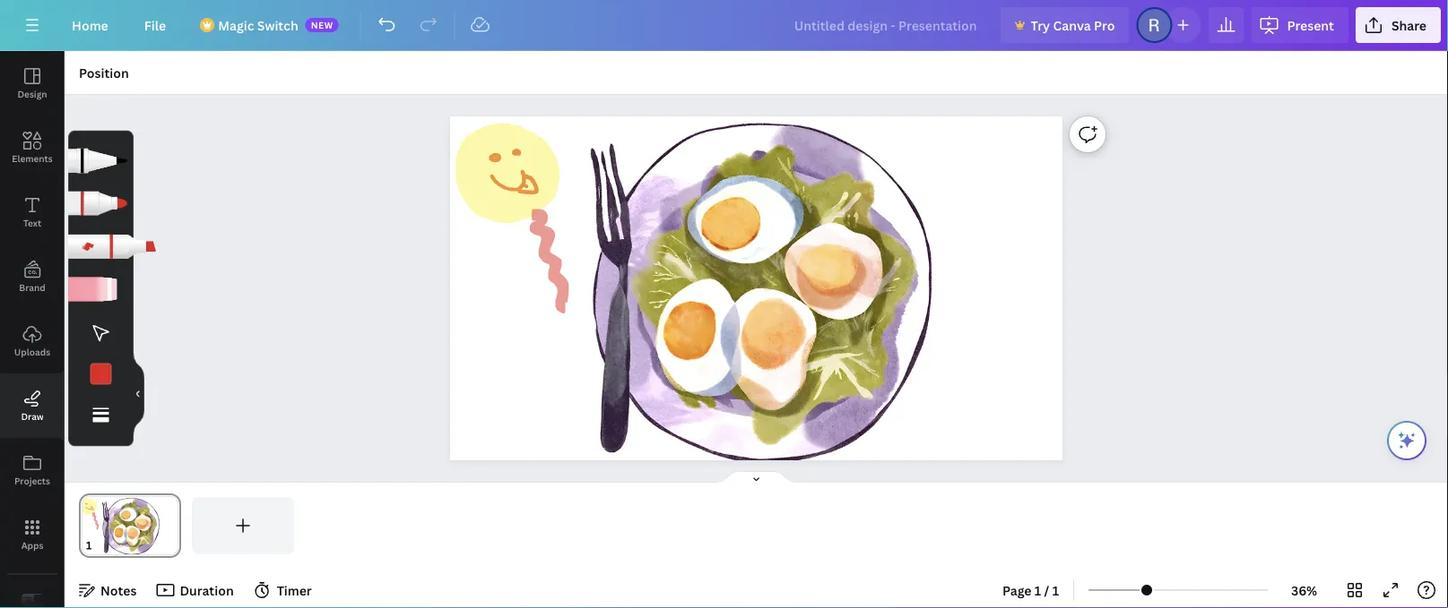 Task type: locate. For each thing, give the bounding box(es) containing it.
0 horizontal spatial 1
[[1035, 583, 1042, 600]]

1
[[1035, 583, 1042, 600], [1053, 583, 1059, 600]]

apps button
[[0, 503, 65, 568]]

apps
[[21, 540, 43, 552]]

duration button
[[151, 577, 241, 605]]

duration
[[180, 583, 234, 600]]

file
[[144, 17, 166, 34]]

home link
[[57, 7, 123, 43]]

canva assistant image
[[1396, 431, 1418, 452]]

present
[[1287, 17, 1334, 34]]

try canva pro button
[[1001, 7, 1130, 43]]

#e7191f image
[[90, 364, 112, 385]]

36%
[[1292, 583, 1318, 600]]

design button
[[0, 51, 65, 116]]

canva
[[1053, 17, 1091, 34]]

uploads button
[[0, 309, 65, 374]]

side panel tab list
[[0, 51, 65, 609]]

1 right /
[[1053, 583, 1059, 600]]

file button
[[130, 7, 180, 43]]

share
[[1392, 17, 1427, 34]]

1 horizontal spatial 1
[[1053, 583, 1059, 600]]

#e7191f image
[[90, 364, 112, 385]]

projects button
[[0, 439, 65, 503]]

1 left /
[[1035, 583, 1042, 600]]

text button
[[0, 180, 65, 245]]

2 1 from the left
[[1053, 583, 1059, 600]]

Design title text field
[[780, 7, 993, 43]]

draw
[[21, 411, 44, 423]]

design
[[17, 88, 47, 100]]

pro
[[1094, 17, 1115, 34]]

uploads
[[14, 346, 50, 358]]

position
[[79, 64, 129, 81]]

text
[[23, 217, 41, 229]]

timer button
[[248, 577, 319, 605]]



Task type: describe. For each thing, give the bounding box(es) containing it.
present button
[[1252, 7, 1349, 43]]

brand
[[19, 282, 45, 294]]

try
[[1031, 17, 1050, 34]]

/
[[1045, 583, 1050, 600]]

new
[[311, 19, 333, 31]]

draw button
[[0, 374, 65, 439]]

notes
[[100, 583, 137, 600]]

1 1 from the left
[[1035, 583, 1042, 600]]

36% button
[[1275, 577, 1334, 605]]

elements button
[[0, 116, 65, 180]]

switch
[[257, 17, 298, 34]]

share button
[[1356, 7, 1441, 43]]

try canva pro
[[1031, 17, 1115, 34]]

main menu bar
[[0, 0, 1448, 51]]

magic switch
[[218, 17, 298, 34]]

home
[[72, 17, 108, 34]]

notes button
[[72, 577, 144, 605]]

timer
[[277, 583, 312, 600]]

magic
[[218, 17, 254, 34]]

page
[[1003, 583, 1032, 600]]

brand button
[[0, 245, 65, 309]]

position button
[[72, 58, 136, 87]]

elements
[[12, 152, 53, 165]]

Page title text field
[[100, 537, 107, 555]]

hide image
[[133, 351, 144, 438]]

hide pages image
[[713, 471, 800, 485]]

page 1 / 1
[[1003, 583, 1059, 600]]

projects
[[14, 475, 50, 487]]

page 1 image
[[79, 498, 181, 555]]



Task type: vqa. For each thing, say whether or not it's contained in the screenshot.
1 to the right
yes



